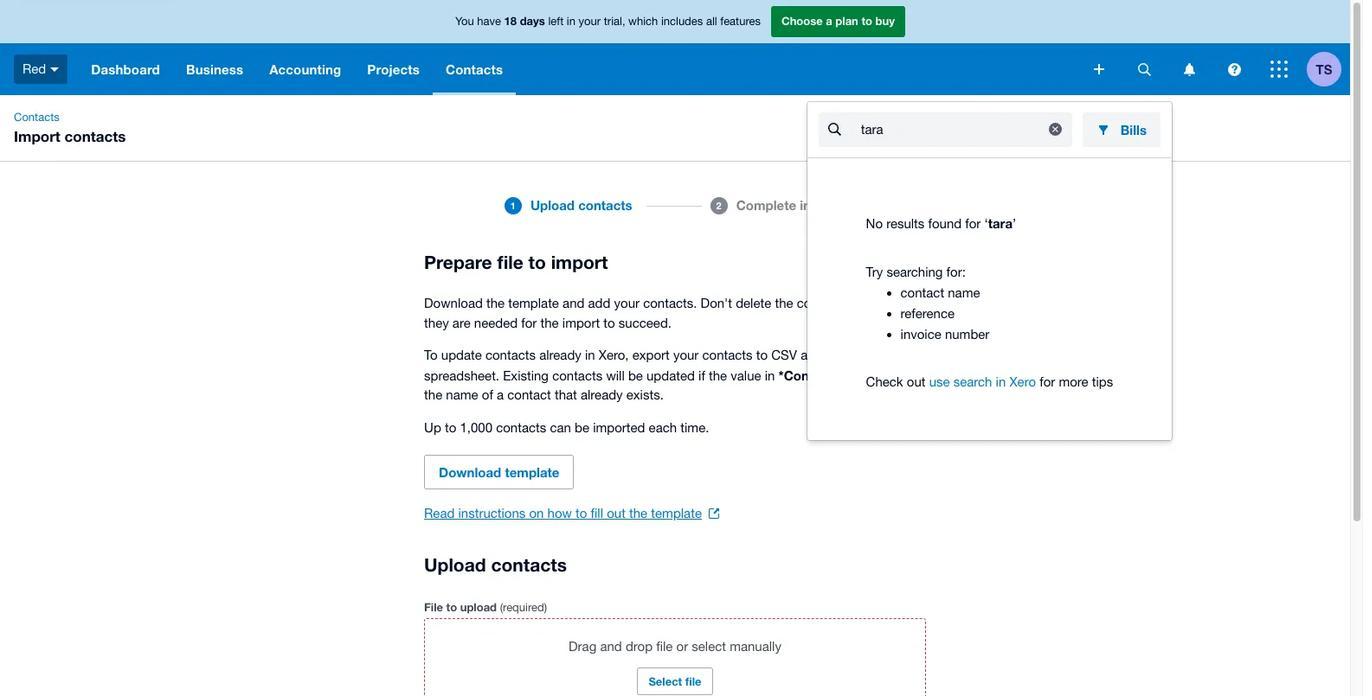Task type: vqa. For each thing, say whether or not it's contained in the screenshot.
Contacts to the bottom
yes



Task type: locate. For each thing, give the bounding box(es) containing it.
download inside the download the template and add your contacts. don't delete the column headings as they are needed for the import to succeed.
[[424, 296, 483, 311]]

complete import
[[736, 198, 841, 213]]

time.
[[681, 420, 709, 435]]

download up are
[[424, 296, 483, 311]]

0 horizontal spatial upload
[[424, 555, 486, 577]]

upload up file
[[424, 555, 486, 577]]

download down 1,000 on the bottom left of the page
[[439, 465, 501, 480]]

0 vertical spatial upload
[[531, 198, 575, 213]]

tab panel
[[173, 223, 1177, 249]]

0 horizontal spatial contacts
[[14, 111, 60, 124]]

file for prepare
[[497, 252, 524, 274]]

contact down existing
[[507, 388, 551, 403]]

import up 'add' at the top left of page
[[551, 252, 608, 274]]

contacts inside tab list
[[578, 198, 633, 213]]

which
[[629, 15, 658, 28]]

check
[[866, 374, 903, 389]]

1 horizontal spatial contact
[[901, 285, 945, 300]]

1 vertical spatial template
[[505, 465, 560, 480]]

1 vertical spatial your
[[614, 296, 640, 311]]

1 horizontal spatial be
[[628, 368, 643, 383]]

contacts for contacts import contacts
[[14, 111, 60, 124]]

0 horizontal spatial a
[[497, 388, 504, 403]]

import
[[800, 198, 841, 213], [551, 252, 608, 274], [563, 316, 600, 330]]

2 horizontal spatial your
[[673, 348, 699, 363]]

'
[[1013, 216, 1016, 231]]

file
[[424, 601, 443, 615]]

exists.
[[627, 388, 664, 403]]

0 vertical spatial download
[[424, 296, 483, 311]]

1 horizontal spatial for
[[965, 216, 981, 231]]

upload contacts right '1'
[[531, 198, 633, 213]]

contacts inside contacts import contacts
[[14, 111, 60, 124]]

tips
[[1092, 374, 1113, 389]]

file left or
[[656, 640, 673, 654]]

choose a plan to buy
[[782, 14, 895, 28]]

be
[[628, 368, 643, 383], [575, 420, 590, 435]]

your up updated
[[673, 348, 699, 363]]

value
[[731, 368, 761, 383]]

name down for:
[[948, 285, 980, 300]]

2 vertical spatial your
[[673, 348, 699, 363]]

1 vertical spatial be
[[575, 420, 590, 435]]

1 horizontal spatial file
[[656, 640, 673, 654]]

template
[[508, 296, 559, 311], [505, 465, 560, 480], [651, 506, 702, 521]]

drag
[[569, 640, 597, 654]]

upload inside tab list
[[531, 198, 575, 213]]

1 horizontal spatial your
[[614, 296, 640, 311]]

the right fill
[[629, 506, 648, 521]]

template inside button
[[505, 465, 560, 480]]

for right needed
[[521, 316, 537, 330]]

contacts inside dropdown button
[[446, 61, 503, 77]]

0 horizontal spatial your
[[579, 15, 601, 28]]

name inside try searching for: contact name reference invoice number
[[948, 285, 980, 300]]

1 vertical spatial a
[[497, 388, 504, 403]]

to down 'add' at the top left of page
[[604, 316, 615, 330]]

be right can
[[575, 420, 590, 435]]

read
[[424, 506, 455, 521]]

1 vertical spatial for
[[521, 316, 537, 330]]

all
[[706, 15, 717, 28]]

export
[[633, 348, 670, 363]]

in
[[567, 15, 576, 28], [585, 348, 595, 363], [885, 348, 895, 363], [765, 368, 775, 383], [996, 374, 1006, 389]]

file right prepare
[[497, 252, 524, 274]]

2 vertical spatial import
[[563, 316, 600, 330]]

no results found for ' tara '
[[866, 216, 1016, 231]]

import right complete
[[800, 198, 841, 213]]

0 horizontal spatial and
[[563, 296, 585, 311]]

2 vertical spatial file
[[685, 675, 702, 689]]

name down "spreadsheet."
[[446, 388, 478, 403]]

projects button
[[354, 43, 433, 95]]

svg image
[[1184, 63, 1195, 76], [1228, 63, 1241, 76], [50, 67, 59, 72]]

contact up the "reference"
[[901, 285, 945, 300]]

and left the drop
[[600, 640, 622, 654]]

xero
[[1010, 374, 1036, 389]]

name inside matches the name of a contact that already exists.
[[446, 388, 478, 403]]

0 vertical spatial out
[[907, 374, 926, 389]]

features
[[720, 15, 761, 28]]

1 vertical spatial contact
[[507, 388, 551, 403]]

svg image up bills "popup button"
[[1094, 64, 1105, 74]]

ts
[[1316, 61, 1333, 77]]

import down 'add' at the top left of page
[[563, 316, 600, 330]]

drop
[[626, 640, 653, 654]]

for
[[965, 216, 981, 231], [521, 316, 537, 330], [1040, 374, 1055, 389]]

upload contacts
[[531, 198, 633, 213], [424, 555, 567, 577]]

update
[[441, 348, 482, 363]]

template inside the download the template and add your contacts. don't delete the column headings as they are needed for the import to succeed.
[[508, 296, 559, 311]]

and
[[563, 296, 585, 311], [801, 348, 823, 363], [600, 640, 622, 654]]

group containing bills
[[807, 102, 1172, 441]]

are
[[453, 316, 471, 330]]

to
[[862, 14, 873, 28], [529, 252, 546, 274], [604, 316, 615, 330], [756, 348, 768, 363], [445, 420, 456, 435], [576, 506, 587, 521], [446, 601, 457, 615]]

manually
[[730, 640, 782, 654]]

tab list
[[173, 189, 1177, 249]]

be right 'will'
[[628, 368, 643, 383]]

0 vertical spatial be
[[628, 368, 643, 383]]

download template
[[439, 465, 560, 480]]

1 horizontal spatial contacts
[[446, 61, 503, 77]]

a inside matches the name of a contact that already exists.
[[497, 388, 504, 403]]

in left xero
[[996, 374, 1006, 389]]

business
[[186, 61, 243, 77]]

your up succeed.
[[614, 296, 640, 311]]

out left use
[[907, 374, 926, 389]]

in right left
[[567, 15, 576, 28]]

out right fill
[[607, 506, 626, 521]]

1 horizontal spatial name
[[948, 285, 980, 300]]

to update contacts already in xero, export your contacts to csv and edit them in the spreadsheet. existing contacts will be updated if the value in
[[424, 348, 917, 383]]

edit
[[826, 348, 848, 363]]

a
[[826, 14, 833, 28], [497, 388, 504, 403]]

contacts
[[446, 61, 503, 77], [14, 111, 60, 124]]

succeed.
[[619, 316, 672, 330]]

already up existing
[[539, 348, 582, 363]]

(required)
[[500, 602, 547, 615]]

read instructions on how to fill out the template link
[[424, 504, 719, 525]]

for right xero
[[1040, 374, 1055, 389]]

0 vertical spatial already
[[539, 348, 582, 363]]

choose
[[782, 14, 823, 28]]

upload right '1'
[[531, 198, 575, 213]]

file
[[497, 252, 524, 274], [656, 640, 673, 654], [685, 675, 702, 689]]

the up up
[[424, 388, 443, 403]]

2 horizontal spatial file
[[685, 675, 702, 689]]

contacts up import at the left top of the page
[[14, 111, 60, 124]]

*contactname
[[779, 367, 870, 383]]

import inside tab list
[[800, 198, 841, 213]]

csv
[[772, 348, 797, 363]]

download inside button
[[439, 465, 501, 480]]

1 horizontal spatial and
[[600, 640, 622, 654]]

contacts down you
[[446, 61, 503, 77]]

1 horizontal spatial svg image
[[1138, 63, 1151, 76]]

to left buy
[[862, 14, 873, 28]]

0 horizontal spatial for
[[521, 316, 537, 330]]

18
[[504, 14, 517, 28]]

and inside the download the template and add your contacts. don't delete the column headings as they are needed for the import to succeed.
[[563, 296, 585, 311]]

a left plan
[[826, 14, 833, 28]]

bills button
[[1083, 113, 1161, 147]]

found
[[928, 216, 962, 231]]

a right "of"
[[497, 388, 504, 403]]

0 vertical spatial contact
[[901, 285, 945, 300]]

the inside matches the name of a contact that already exists.
[[424, 388, 443, 403]]

2 horizontal spatial for
[[1040, 374, 1055, 389]]

svg image up bills
[[1138, 63, 1151, 76]]

None search field
[[818, 112, 1073, 148]]

group
[[807, 102, 1172, 441]]

accounting
[[269, 61, 341, 77]]

and left 'add' at the top left of page
[[563, 296, 585, 311]]

2 vertical spatial template
[[651, 506, 702, 521]]

0 vertical spatial and
[[563, 296, 585, 311]]

check out use search in xero for more tips
[[866, 374, 1113, 389]]

can
[[550, 420, 571, 435]]

your inside the you have 18 days left in your trial, which includes all features
[[579, 15, 601, 28]]

upload
[[460, 601, 497, 615]]

2 horizontal spatial and
[[801, 348, 823, 363]]

name
[[948, 285, 980, 300], [446, 388, 478, 403]]

svg image
[[1271, 61, 1288, 78], [1138, 63, 1151, 76], [1094, 64, 1105, 74]]

file for select
[[685, 675, 702, 689]]

0 horizontal spatial file
[[497, 252, 524, 274]]

upload
[[531, 198, 575, 213], [424, 555, 486, 577]]

to left "csv"
[[756, 348, 768, 363]]

svg image left ts
[[1271, 61, 1288, 78]]

template right fill
[[651, 506, 702, 521]]

dashboard link
[[78, 43, 173, 95]]

already inside matches the name of a contact that already exists.
[[581, 388, 623, 403]]

template up on
[[505, 465, 560, 480]]

upload contacts up 'file to upload (required)'
[[424, 555, 567, 577]]

select file button
[[638, 668, 713, 696]]

0 vertical spatial file
[[497, 252, 524, 274]]

1 vertical spatial contacts
[[14, 111, 60, 124]]

0 vertical spatial template
[[508, 296, 559, 311]]

1 vertical spatial name
[[446, 388, 478, 403]]

import
[[14, 127, 60, 145]]

0 vertical spatial your
[[579, 15, 601, 28]]

0 vertical spatial contacts
[[446, 61, 503, 77]]

to
[[424, 348, 438, 363]]

0 vertical spatial import
[[800, 198, 841, 213]]

1 horizontal spatial out
[[907, 374, 926, 389]]

0 horizontal spatial svg image
[[50, 67, 59, 72]]

already down 'will'
[[581, 388, 623, 403]]

already
[[539, 348, 582, 363], [581, 388, 623, 403]]

1 vertical spatial file
[[656, 640, 673, 654]]

'
[[985, 216, 988, 231]]

1 vertical spatial upload
[[424, 555, 486, 577]]

0 vertical spatial for
[[965, 216, 981, 231]]

your inside the "to update contacts already in xero, export your contacts to csv and edit them in the spreadsheet. existing contacts will be updated if the value in"
[[673, 348, 699, 363]]

0 vertical spatial a
[[826, 14, 833, 28]]

0 horizontal spatial name
[[446, 388, 478, 403]]

0 horizontal spatial contact
[[507, 388, 551, 403]]

2 horizontal spatial svg image
[[1228, 63, 1241, 76]]

banner
[[0, 0, 1350, 441]]

and inside the "to update contacts already in xero, export your contacts to csv and edit them in the spreadsheet. existing contacts will be updated if the value in"
[[801, 348, 823, 363]]

1 vertical spatial download
[[439, 465, 501, 480]]

file inside button
[[685, 675, 702, 689]]

import inside the download the template and add your contacts. don't delete the column headings as they are needed for the import to succeed.
[[563, 316, 600, 330]]

0 vertical spatial upload contacts
[[531, 198, 633, 213]]

the
[[487, 296, 505, 311], [775, 296, 793, 311], [541, 316, 559, 330], [898, 348, 917, 363], [709, 368, 727, 383], [424, 388, 443, 403], [629, 506, 648, 521]]

contacts.
[[643, 296, 697, 311]]

the up the matches
[[898, 348, 917, 363]]

your left the trial,
[[579, 15, 601, 28]]

you
[[455, 15, 474, 28]]

contacts
[[64, 127, 126, 145], [578, 198, 633, 213], [486, 348, 536, 363], [703, 348, 753, 363], [552, 368, 603, 383], [496, 420, 546, 435], [491, 555, 567, 577]]

template up needed
[[508, 296, 559, 311]]

0 vertical spatial name
[[948, 285, 980, 300]]

read instructions on how to fill out the template
[[424, 506, 702, 521]]

out
[[907, 374, 926, 389], [607, 506, 626, 521]]

already inside the "to update contacts already in xero, export your contacts to csv and edit them in the spreadsheet. existing contacts will be updated if the value in"
[[539, 348, 582, 363]]

1 vertical spatial already
[[581, 388, 623, 403]]

file right select
[[685, 675, 702, 689]]

in inside the you have 18 days left in your trial, which includes all features
[[567, 15, 576, 28]]

contact
[[901, 285, 945, 300], [507, 388, 551, 403]]

contacts inside contacts import contacts
[[64, 127, 126, 145]]

1 horizontal spatial upload
[[531, 198, 575, 213]]

for left '
[[965, 216, 981, 231]]

download
[[424, 296, 483, 311], [439, 465, 501, 480]]

to left fill
[[576, 506, 587, 521]]

and up *contactname on the right bottom of page
[[801, 348, 823, 363]]

1 vertical spatial and
[[801, 348, 823, 363]]

1 vertical spatial out
[[607, 506, 626, 521]]



Task type: describe. For each thing, give the bounding box(es) containing it.
select
[[649, 675, 682, 689]]

in right value
[[765, 368, 775, 383]]

prepare file to import
[[424, 252, 608, 274]]

don't
[[701, 296, 732, 311]]

contacts import contacts
[[14, 111, 126, 145]]

updated
[[647, 368, 695, 383]]

existing
[[503, 368, 549, 383]]

instructions
[[458, 506, 526, 521]]

includes
[[661, 15, 703, 28]]

left
[[548, 15, 564, 28]]

2 vertical spatial for
[[1040, 374, 1055, 389]]

select file
[[649, 675, 702, 689]]

tab list containing upload contacts
[[173, 189, 1177, 249]]

contacts for contacts
[[446, 61, 503, 77]]

results
[[887, 216, 925, 231]]

matches the name of a contact that already exists.
[[424, 368, 923, 403]]

1,000
[[460, 420, 493, 435]]

each
[[649, 420, 677, 435]]

select
[[692, 640, 726, 654]]

spreadsheet.
[[424, 368, 500, 383]]

bills
[[1121, 122, 1147, 138]]

up
[[424, 420, 441, 435]]

projects
[[367, 61, 420, 77]]

imported
[[593, 420, 645, 435]]

to inside the "to update contacts already in xero, export your contacts to csv and edit them in the spreadsheet. existing contacts will be updated if the value in"
[[756, 348, 768, 363]]

accounting button
[[256, 43, 354, 95]]

contacts link
[[7, 109, 66, 126]]

as
[[900, 296, 913, 311]]

that
[[555, 388, 577, 403]]

2
[[716, 200, 722, 211]]

for inside no results found for ' tara '
[[965, 216, 981, 231]]

or
[[677, 640, 688, 654]]

banner containing ts
[[0, 0, 1350, 441]]

download for download template
[[439, 465, 501, 480]]

be inside the "to update contacts already in xero, export your contacts to csv and edit them in the spreadsheet. existing contacts will be updated if the value in"
[[628, 368, 643, 383]]

the right delete
[[775, 296, 793, 311]]

no
[[866, 216, 883, 231]]

them
[[852, 348, 881, 363]]

1 horizontal spatial svg image
[[1184, 63, 1195, 76]]

up to 1,000 contacts can be imported each time.
[[424, 420, 709, 435]]

delete
[[736, 296, 772, 311]]

column
[[797, 296, 840, 311]]

you have 18 days left in your trial, which includes all features
[[455, 14, 761, 28]]

how
[[548, 506, 572, 521]]

download for download the template and add your contacts. don't delete the column headings as they are needed for the import to succeed.
[[424, 296, 483, 311]]

drag and drop file or select manually
[[569, 640, 782, 654]]

Search contacts and transactions search field
[[859, 113, 1032, 146]]

1 vertical spatial upload contacts
[[424, 555, 567, 577]]

svg image inside red popup button
[[50, 67, 59, 72]]

contact inside try searching for: contact name reference invoice number
[[901, 285, 945, 300]]

more
[[1059, 374, 1089, 389]]

download the template and add your contacts. don't delete the column headings as they are needed for the import to succeed.
[[424, 296, 913, 330]]

to right up
[[445, 420, 456, 435]]

have
[[477, 15, 501, 28]]

0 horizontal spatial svg image
[[1094, 64, 1105, 74]]

try
[[866, 264, 883, 279]]

the right "if"
[[709, 368, 727, 383]]

red
[[23, 61, 46, 76]]

1 vertical spatial import
[[551, 252, 608, 274]]

add
[[588, 296, 611, 311]]

of
[[482, 388, 493, 403]]

needed
[[474, 316, 518, 330]]

in inside group
[[996, 374, 1006, 389]]

they
[[424, 316, 449, 330]]

for inside the download the template and add your contacts. don't delete the column headings as they are needed for the import to succeed.
[[521, 316, 537, 330]]

days
[[520, 14, 545, 28]]

0 horizontal spatial out
[[607, 506, 626, 521]]

searching
[[887, 264, 943, 279]]

2 vertical spatial and
[[600, 640, 622, 654]]

buy
[[876, 14, 895, 28]]

contact inside matches the name of a contact that already exists.
[[507, 388, 551, 403]]

file to upload (required)
[[424, 601, 547, 615]]

the right needed
[[541, 316, 559, 330]]

reference
[[901, 306, 955, 321]]

1 horizontal spatial a
[[826, 14, 833, 28]]

out inside group
[[907, 374, 926, 389]]

to inside the download the template and add your contacts. don't delete the column headings as they are needed for the import to succeed.
[[604, 316, 615, 330]]

prepare
[[424, 252, 492, 274]]

the up needed
[[487, 296, 505, 311]]

to right file
[[446, 601, 457, 615]]

in up the matches
[[885, 348, 895, 363]]

to right prepare
[[529, 252, 546, 274]]

in left xero,
[[585, 348, 595, 363]]

use
[[929, 374, 950, 389]]

if
[[699, 368, 705, 383]]

xero,
[[599, 348, 629, 363]]

your inside the download the template and add your contacts. don't delete the column headings as they are needed for the import to succeed.
[[614, 296, 640, 311]]

for:
[[947, 264, 966, 279]]

tara
[[988, 216, 1013, 231]]

will
[[606, 368, 625, 383]]

plan
[[836, 14, 859, 28]]

to inside read instructions on how to fill out the template link
[[576, 506, 587, 521]]

0 horizontal spatial be
[[575, 420, 590, 435]]

download template button
[[424, 455, 574, 490]]

matches
[[873, 368, 923, 383]]

fill
[[591, 506, 603, 521]]

upload contacts inside tab list
[[531, 198, 633, 213]]

headings
[[843, 296, 896, 311]]

number
[[945, 327, 990, 342]]

2 horizontal spatial svg image
[[1271, 61, 1288, 78]]

business button
[[173, 43, 256, 95]]

try searching for: contact name reference invoice number
[[866, 264, 990, 342]]

red button
[[0, 43, 78, 95]]

on
[[529, 506, 544, 521]]



